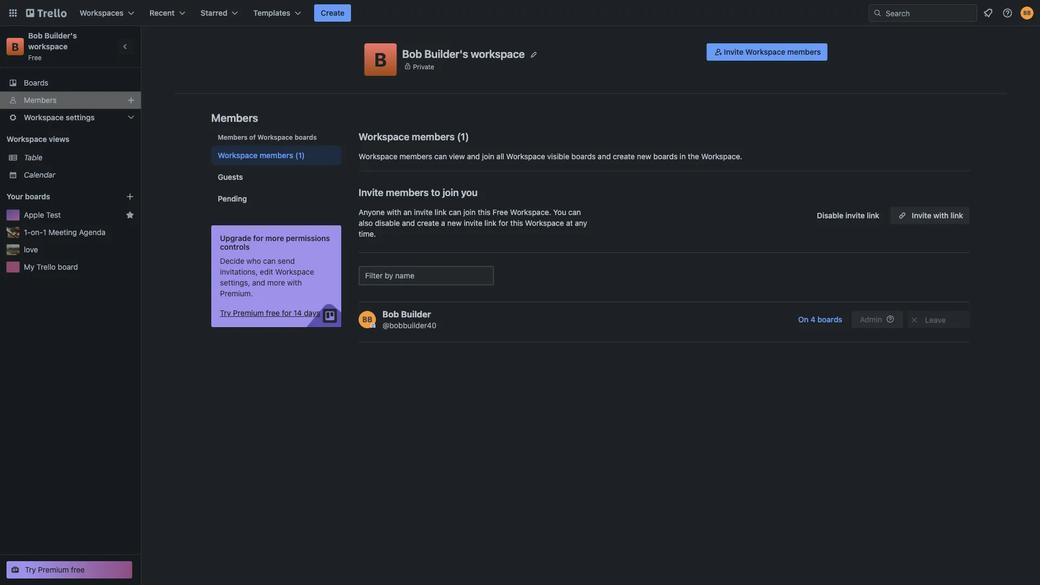 Task type: describe. For each thing, give the bounding box(es) containing it.
b for b button at the top left of page
[[374, 48, 387, 71]]

agenda
[[79, 228, 106, 237]]

)
[[465, 131, 469, 142]]

with inside 'upgrade for more permissions controls decide who can send invitations, edit workspace settings, and more with premium.'
[[287, 278, 302, 287]]

starred button
[[194, 4, 245, 22]]

love
[[24, 245, 38, 254]]

@bobbuilder40
[[383, 321, 437, 330]]

table
[[24, 153, 43, 162]]

a
[[441, 219, 445, 228]]

workspace inside dropdown button
[[24, 113, 64, 122]]

disable
[[375, 219, 400, 228]]

1 vertical spatial workspace members
[[218, 151, 293, 160]]

1 horizontal spatial invite
[[464, 219, 483, 228]]

view
[[449, 152, 465, 161]]

upgrade
[[220, 234, 251, 243]]

for inside 'upgrade for more permissions controls decide who can send invitations, edit workspace settings, and more with premium.'
[[253, 234, 264, 243]]

workspace views
[[7, 135, 69, 144]]

calendar
[[24, 170, 55, 179]]

1 horizontal spatial this
[[510, 219, 523, 228]]

bob for bob builder's workspace free
[[28, 31, 43, 40]]

templates button
[[247, 4, 308, 22]]

invite workspace members button
[[707, 43, 828, 61]]

0 horizontal spatial join
[[443, 186, 459, 198]]

all
[[497, 152, 504, 161]]

test
[[46, 210, 61, 219]]

builder's for bob builder's workspace
[[425, 47, 468, 60]]

free inside bob builder's workspace free
[[28, 54, 42, 61]]

trello
[[36, 263, 56, 271]]

bob builder (bobbuilder40) image
[[1021, 7, 1034, 20]]

on-
[[31, 228, 43, 237]]

your boards
[[7, 192, 50, 201]]

bob for bob builder's workspace
[[402, 47, 422, 60]]

create button
[[314, 4, 351, 22]]

b link
[[7, 38, 24, 55]]

add board image
[[126, 192, 134, 201]]

and right view
[[467, 152, 480, 161]]

an
[[404, 208, 412, 217]]

try premium free for 14 days
[[220, 309, 320, 318]]

controls
[[220, 242, 250, 251]]

recent
[[150, 8, 175, 17]]

and inside the anyone with an invite link can join this free workspace. you can also disable and create a new invite link for this workspace at any time.
[[402, 219, 415, 228]]

sm image for 'invite workspace members' button
[[713, 47, 724, 57]]

my
[[24, 263, 34, 271]]

boards right visible
[[572, 152, 596, 161]]

0 notifications image
[[982, 7, 995, 20]]

in
[[680, 152, 686, 161]]

1-
[[24, 228, 31, 237]]

recent button
[[143, 4, 192, 22]]

disable invite link button
[[811, 207, 886, 224]]

days
[[304, 309, 320, 318]]

(1)
[[295, 151, 305, 160]]

members link
[[0, 92, 141, 109]]

settings
[[66, 113, 95, 122]]

who
[[247, 257, 261, 265]]

1-on-1 meeting agenda
[[24, 228, 106, 237]]

table link
[[24, 152, 134, 163]]

you
[[461, 186, 478, 198]]

free inside the anyone with an invite link can join this free workspace. you can also disable and create a new invite link for this workspace at any time.
[[493, 208, 508, 217]]

admin button
[[852, 311, 903, 328]]

love link
[[24, 244, 134, 255]]

workspace settings button
[[0, 109, 141, 126]]

meeting
[[49, 228, 77, 237]]

join inside the anyone with an invite link can join this free workspace. you can also disable and create a new invite link for this workspace at any time.
[[464, 208, 476, 217]]

boards right 4
[[818, 315, 843, 324]]

2 vertical spatial members
[[218, 133, 248, 141]]

edit
[[260, 267, 273, 276]]

1 vertical spatial more
[[267, 278, 285, 287]]

boards
[[24, 78, 48, 87]]

you
[[553, 208, 566, 217]]

invite with link button
[[890, 207, 970, 224]]

apple test
[[24, 210, 61, 219]]

boards up (1)
[[295, 133, 317, 141]]

on 4 boards
[[798, 315, 843, 324]]

admin
[[860, 315, 882, 324]]

disable invite link
[[817, 211, 880, 220]]

invite members to join you
[[359, 186, 478, 198]]

can down the you in the left of the page
[[449, 208, 461, 217]]

leave
[[925, 316, 946, 325]]

builder
[[401, 309, 431, 319]]

of
[[249, 133, 256, 141]]

time.
[[359, 229, 376, 238]]

workspaces button
[[73, 4, 141, 22]]

and right visible
[[598, 152, 611, 161]]

bob for bob builder @bobbuilder40
[[383, 309, 399, 319]]

invite with link
[[912, 211, 963, 220]]

can up at
[[568, 208, 581, 217]]

bob builder @bobbuilder40
[[383, 309, 437, 330]]

boards left in
[[654, 152, 678, 161]]

primary element
[[0, 0, 1040, 26]]

(
[[457, 131, 461, 142]]

leave link
[[908, 311, 970, 328]]

bob builder's workspace free
[[28, 31, 79, 61]]

boards link
[[0, 74, 141, 92]]

workspace inside the anyone with an invite link can join this free workspace. you can also disable and create a new invite link for this workspace at any time.
[[525, 219, 564, 228]]

sm image for leave "link"
[[909, 315, 920, 326]]

on
[[798, 315, 809, 324]]

b for b link
[[12, 40, 19, 53]]

1 vertical spatial members
[[211, 111, 258, 124]]

disable
[[817, 211, 844, 220]]

send
[[278, 257, 295, 265]]

any
[[575, 219, 587, 228]]

1 horizontal spatial workspace.
[[701, 152, 742, 161]]

workspace inside 'upgrade for more permissions controls decide who can send invitations, edit workspace settings, and more with premium.'
[[275, 267, 314, 276]]

0 vertical spatial new
[[637, 152, 651, 161]]

4
[[811, 315, 816, 324]]

permissions
[[286, 234, 330, 243]]

apple test link
[[24, 210, 121, 221]]



Task type: locate. For each thing, give the bounding box(es) containing it.
1 horizontal spatial workspace members
[[359, 131, 455, 142]]

with inside the anyone with an invite link can join this free workspace. you can also disable and create a new invite link for this workspace at any time.
[[387, 208, 401, 217]]

with
[[387, 208, 401, 217], [934, 211, 949, 220], [287, 278, 302, 287]]

bob up private
[[402, 47, 422, 60]]

b down the switch to… image
[[12, 40, 19, 53]]

1 vertical spatial builder's
[[425, 47, 468, 60]]

free for try premium free
[[71, 565, 85, 574]]

1 horizontal spatial premium
[[233, 309, 264, 318]]

workspace members down of
[[218, 151, 293, 160]]

builder's inside bob builder's workspace free
[[44, 31, 77, 40]]

0 vertical spatial sm image
[[713, 47, 724, 57]]

1 horizontal spatial b
[[374, 48, 387, 71]]

create
[[321, 8, 345, 17]]

0 vertical spatial this
[[478, 208, 491, 217]]

invite for invite workspace members
[[724, 47, 744, 56]]

templates
[[253, 8, 290, 17]]

b left private
[[374, 48, 387, 71]]

starred icon image
[[126, 211, 134, 219]]

0 horizontal spatial new
[[447, 219, 462, 228]]

try premium free
[[25, 565, 85, 574]]

1 horizontal spatial with
[[387, 208, 401, 217]]

link inside button
[[867, 211, 880, 220]]

premium
[[233, 309, 264, 318], [38, 565, 69, 574]]

bob inside bob builder @bobbuilder40
[[383, 309, 399, 319]]

bob right b link
[[28, 31, 43, 40]]

bob up @bobbuilder40
[[383, 309, 399, 319]]

workspace inside button
[[746, 47, 786, 56]]

1 horizontal spatial join
[[464, 208, 476, 217]]

free
[[266, 309, 280, 318], [71, 565, 85, 574]]

2 vertical spatial bob
[[383, 309, 399, 319]]

2 horizontal spatial bob
[[402, 47, 422, 60]]

new
[[637, 152, 651, 161], [447, 219, 462, 228]]

premium.
[[220, 289, 253, 298]]

guests link
[[211, 167, 341, 187]]

with for invite
[[934, 211, 949, 220]]

invite right disable
[[846, 211, 865, 220]]

anyone with an invite link can join this free workspace. you can also disable and create a new invite link for this workspace at any time.
[[359, 208, 587, 238]]

try for try premium free
[[25, 565, 36, 574]]

1 vertical spatial new
[[447, 219, 462, 228]]

members left of
[[218, 133, 248, 141]]

0 vertical spatial members
[[24, 96, 57, 105]]

0 vertical spatial for
[[499, 219, 508, 228]]

Search field
[[882, 5, 977, 21]]

0 horizontal spatial 1
[[43, 228, 46, 237]]

0 horizontal spatial premium
[[38, 565, 69, 574]]

0 horizontal spatial free
[[28, 54, 42, 61]]

workspace members can view and join all workspace visible boards and create new boards in the workspace.
[[359, 152, 742, 161]]

boards
[[295, 133, 317, 141], [572, 152, 596, 161], [654, 152, 678, 161], [25, 192, 50, 201], [818, 315, 843, 324]]

1 vertical spatial this
[[510, 219, 523, 228]]

0 horizontal spatial workspace members
[[218, 151, 293, 160]]

0 vertical spatial free
[[28, 54, 42, 61]]

can up edit in the left of the page
[[263, 257, 276, 265]]

invite for invite with link
[[912, 211, 932, 220]]

workspace inside bob builder's workspace free
[[28, 42, 68, 51]]

workspace navigation collapse icon image
[[118, 39, 133, 54]]

workspace for bob builder's workspace
[[471, 47, 525, 60]]

workspace settings
[[24, 113, 95, 122]]

2 horizontal spatial with
[[934, 211, 949, 220]]

try premium free for 14 days button
[[220, 308, 320, 319]]

sm image inside leave "link"
[[909, 315, 920, 326]]

free
[[28, 54, 42, 61], [493, 208, 508, 217]]

join left all
[[482, 152, 494, 161]]

workspace down the primary 'element'
[[471, 47, 525, 60]]

bob builder's workspace
[[402, 47, 525, 60]]

1 horizontal spatial builder's
[[425, 47, 468, 60]]

0 horizontal spatial workspace
[[28, 42, 68, 51]]

1 vertical spatial join
[[443, 186, 459, 198]]

0 horizontal spatial bob
[[28, 31, 43, 40]]

invite inside 'invite workspace members' button
[[724, 47, 744, 56]]

visible
[[547, 152, 570, 161]]

calendar link
[[24, 170, 134, 180]]

invite for invite members to join you
[[359, 186, 384, 198]]

0 vertical spatial bob
[[28, 31, 43, 40]]

workspaces
[[80, 8, 124, 17]]

invite right a
[[464, 219, 483, 228]]

1 horizontal spatial free
[[493, 208, 508, 217]]

and down edit in the left of the page
[[252, 278, 265, 287]]

b button
[[364, 43, 397, 76]]

invite workspace members
[[724, 47, 821, 56]]

also
[[359, 219, 373, 228]]

1 horizontal spatial new
[[637, 152, 651, 161]]

for inside button
[[282, 309, 292, 318]]

free inside try premium free button
[[71, 565, 85, 574]]

0 vertical spatial create
[[613, 152, 635, 161]]

1 vertical spatial try
[[25, 565, 36, 574]]

anyone
[[359, 208, 385, 217]]

with inside "button"
[[934, 211, 949, 220]]

can inside 'upgrade for more permissions controls decide who can send invitations, edit workspace settings, and more with premium.'
[[263, 257, 276, 265]]

1 horizontal spatial bob
[[383, 309, 399, 319]]

invitations,
[[220, 267, 258, 276]]

private
[[413, 63, 434, 70]]

at
[[566, 219, 573, 228]]

create
[[613, 152, 635, 161], [417, 219, 439, 228]]

can
[[434, 152, 447, 161], [449, 208, 461, 217], [568, 208, 581, 217], [263, 257, 276, 265]]

builder's down back to home "image"
[[44, 31, 77, 40]]

0 horizontal spatial b
[[12, 40, 19, 53]]

join
[[482, 152, 494, 161], [443, 186, 459, 198], [464, 208, 476, 217]]

1 vertical spatial for
[[253, 234, 264, 243]]

0 horizontal spatial sm image
[[713, 47, 724, 57]]

sm image
[[713, 47, 724, 57], [909, 315, 920, 326]]

more up send
[[265, 234, 284, 243]]

builder's
[[44, 31, 77, 40], [425, 47, 468, 60]]

open information menu image
[[1002, 8, 1013, 18]]

0 horizontal spatial try
[[25, 565, 36, 574]]

members
[[24, 96, 57, 105], [211, 111, 258, 124], [218, 133, 248, 141]]

try for try premium free for 14 days
[[220, 309, 231, 318]]

your boards with 4 items element
[[7, 190, 109, 203]]

builder's up private
[[425, 47, 468, 60]]

0 horizontal spatial this
[[478, 208, 491, 217]]

1 vertical spatial workspace.
[[510, 208, 551, 217]]

link inside "button"
[[951, 211, 963, 220]]

1 vertical spatial 1
[[43, 228, 46, 237]]

this member is an admin of this workspace. image
[[371, 323, 375, 328]]

members down boards at the top left of page
[[24, 96, 57, 105]]

members of workspace boards
[[218, 133, 317, 141]]

workspace for bob builder's workspace free
[[28, 42, 68, 51]]

0 vertical spatial free
[[266, 309, 280, 318]]

1 horizontal spatial create
[[613, 152, 635, 161]]

1 vertical spatial free
[[71, 565, 85, 574]]

workspace.
[[701, 152, 742, 161], [510, 208, 551, 217]]

1 inside 1-on-1 meeting agenda link
[[43, 228, 46, 237]]

workspace. left you
[[510, 208, 551, 217]]

2 vertical spatial join
[[464, 208, 476, 217]]

switch to… image
[[8, 8, 18, 18]]

1 right 1-
[[43, 228, 46, 237]]

1 vertical spatial bob
[[402, 47, 422, 60]]

new right a
[[447, 219, 462, 228]]

0 horizontal spatial with
[[287, 278, 302, 287]]

0 vertical spatial workspace.
[[701, 152, 742, 161]]

0 vertical spatial join
[[482, 152, 494, 161]]

premium for try premium free
[[38, 565, 69, 574]]

members inside button
[[788, 47, 821, 56]]

join right to at the left top of page
[[443, 186, 459, 198]]

builder's for bob builder's workspace free
[[44, 31, 77, 40]]

workspace members left (
[[359, 131, 455, 142]]

more down edit in the left of the page
[[267, 278, 285, 287]]

0 vertical spatial more
[[265, 234, 284, 243]]

14
[[294, 309, 302, 318]]

boards up apple at left top
[[25, 192, 50, 201]]

1 vertical spatial invite
[[359, 186, 384, 198]]

decide
[[220, 257, 244, 265]]

for inside the anyone with an invite link can join this free workspace. you can also disable and create a new invite link for this workspace at any time.
[[499, 219, 508, 228]]

views
[[49, 135, 69, 144]]

0 vertical spatial 1
[[461, 131, 465, 142]]

to
[[431, 186, 440, 198]]

b inside button
[[374, 48, 387, 71]]

1
[[461, 131, 465, 142], [43, 228, 46, 237]]

invite inside button
[[846, 211, 865, 220]]

bob
[[28, 31, 43, 40], [402, 47, 422, 60], [383, 309, 399, 319]]

invite right an
[[414, 208, 433, 217]]

create inside the anyone with an invite link can join this free workspace. you can also disable and create a new invite link for this workspace at any time.
[[417, 219, 439, 228]]

0 horizontal spatial workspace.
[[510, 208, 551, 217]]

bob builder's workspace link
[[28, 31, 79, 51]]

1 horizontal spatial free
[[266, 309, 280, 318]]

1 vertical spatial premium
[[38, 565, 69, 574]]

try premium free button
[[7, 561, 132, 579]]

pending link
[[211, 189, 341, 209]]

bob inside bob builder's workspace free
[[28, 31, 43, 40]]

0 horizontal spatial invite
[[359, 186, 384, 198]]

1 vertical spatial create
[[417, 219, 439, 228]]

invite inside invite with link "button"
[[912, 211, 932, 220]]

Filter by name text field
[[359, 266, 494, 286]]

2 vertical spatial for
[[282, 309, 292, 318]]

2 horizontal spatial invite
[[912, 211, 932, 220]]

b
[[12, 40, 19, 53], [374, 48, 387, 71]]

1 up view
[[461, 131, 465, 142]]

1-on-1 meeting agenda link
[[24, 227, 134, 238]]

back to home image
[[26, 4, 67, 22]]

pending
[[218, 194, 247, 203]]

more
[[265, 234, 284, 243], [267, 278, 285, 287]]

my trello board link
[[24, 262, 134, 273]]

guests
[[218, 173, 243, 182]]

with for anyone
[[387, 208, 401, 217]]

search image
[[873, 9, 882, 17]]

( 1 )
[[457, 131, 469, 142]]

on 4 boards link
[[794, 311, 847, 328]]

1 horizontal spatial try
[[220, 309, 231, 318]]

and inside 'upgrade for more permissions controls decide who can send invitations, edit workspace settings, and more with premium.'
[[252, 278, 265, 287]]

0 vertical spatial workspace members
[[359, 131, 455, 142]]

settings,
[[220, 278, 250, 287]]

1 horizontal spatial 1
[[461, 131, 465, 142]]

1 horizontal spatial workspace
[[471, 47, 525, 60]]

join down the you in the left of the page
[[464, 208, 476, 217]]

sm image inside 'invite workspace members' button
[[713, 47, 724, 57]]

workspace. inside the anyone with an invite link can join this free workspace. you can also disable and create a new invite link for this workspace at any time.
[[510, 208, 551, 217]]

0 vertical spatial builder's
[[44, 31, 77, 40]]

1 vertical spatial sm image
[[909, 315, 920, 326]]

workspace members
[[359, 131, 455, 142], [218, 151, 293, 160]]

workspace
[[746, 47, 786, 56], [24, 113, 64, 122], [359, 131, 409, 142], [258, 133, 293, 141], [7, 135, 47, 144], [218, 151, 258, 160], [359, 152, 398, 161], [506, 152, 545, 161], [525, 219, 564, 228], [275, 267, 314, 276]]

workspace right b link
[[28, 42, 68, 51]]

premium for try premium free for 14 days
[[233, 309, 264, 318]]

my trello board
[[24, 263, 78, 271]]

1 horizontal spatial for
[[282, 309, 292, 318]]

1 horizontal spatial sm image
[[909, 315, 920, 326]]

upgrade for more permissions controls decide who can send invitations, edit workspace settings, and more with premium.
[[220, 234, 330, 298]]

0 horizontal spatial builder's
[[44, 31, 77, 40]]

1 horizontal spatial invite
[[724, 47, 744, 56]]

try
[[220, 309, 231, 318], [25, 565, 36, 574]]

free inside try premium free for 14 days button
[[266, 309, 280, 318]]

2 vertical spatial invite
[[912, 211, 932, 220]]

new inside the anyone with an invite link can join this free workspace. you can also disable and create a new invite link for this workspace at any time.
[[447, 219, 462, 228]]

your
[[7, 192, 23, 201]]

free for try premium free for 14 days
[[266, 309, 280, 318]]

2 horizontal spatial join
[[482, 152, 494, 161]]

board
[[58, 263, 78, 271]]

0 horizontal spatial create
[[417, 219, 439, 228]]

the
[[688, 152, 699, 161]]

0 horizontal spatial for
[[253, 234, 264, 243]]

2 horizontal spatial invite
[[846, 211, 865, 220]]

1 vertical spatial free
[[493, 208, 508, 217]]

can left view
[[434, 152, 447, 161]]

0 vertical spatial premium
[[233, 309, 264, 318]]

and
[[467, 152, 480, 161], [598, 152, 611, 161], [402, 219, 415, 228], [252, 278, 265, 287]]

workspace. right 'the'
[[701, 152, 742, 161]]

members up of
[[211, 111, 258, 124]]

0 vertical spatial invite
[[724, 47, 744, 56]]

0 horizontal spatial invite
[[414, 208, 433, 217]]

new left in
[[637, 152, 651, 161]]

starred
[[201, 8, 227, 17]]

apple
[[24, 210, 44, 219]]

2 horizontal spatial for
[[499, 219, 508, 228]]

members
[[788, 47, 821, 56], [412, 131, 455, 142], [260, 151, 293, 160], [400, 152, 432, 161], [386, 186, 429, 198]]

0 horizontal spatial free
[[71, 565, 85, 574]]

and down an
[[402, 219, 415, 228]]

0 vertical spatial try
[[220, 309, 231, 318]]



Task type: vqa. For each thing, say whether or not it's contained in the screenshot.
bottom "free"
yes



